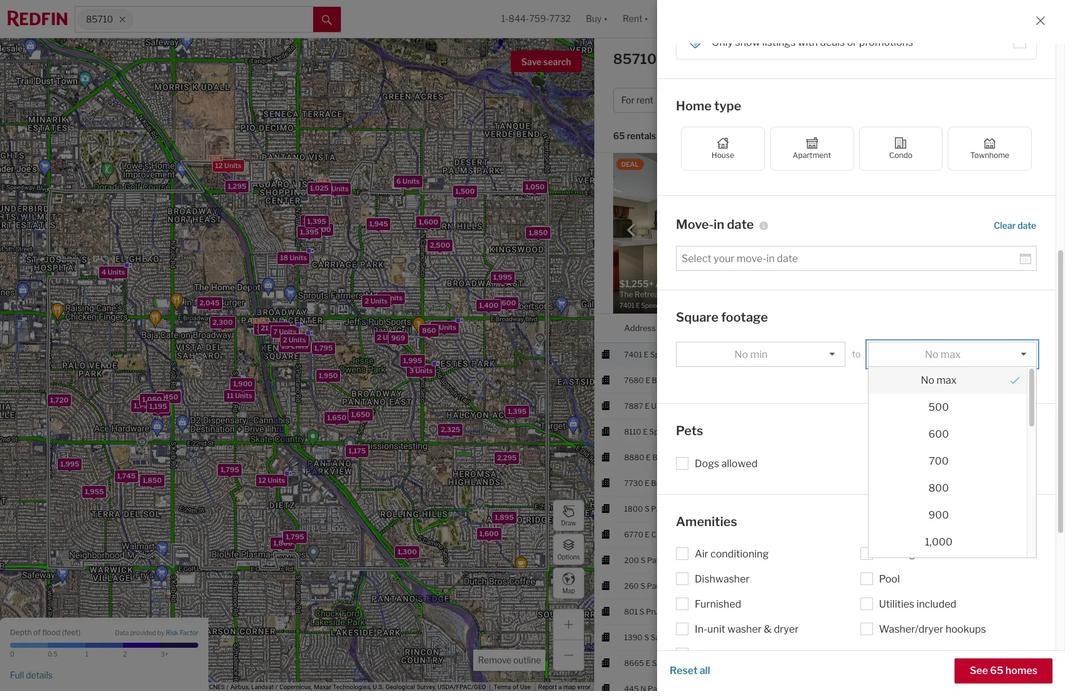 Task type: locate. For each thing, give the bounding box(es) containing it.
1,395 up 2,295
[[507, 407, 526, 416]]

of left use
[[513, 684, 519, 691]]

2 vertical spatial broadway
[[651, 479, 686, 488]]

15 up 1,700
[[322, 184, 330, 193]]

table button
[[1015, 133, 1046, 153]]

1,175
[[348, 447, 366, 456]]

15 units
[[322, 184, 348, 193], [281, 342, 308, 351]]

map inside map button
[[562, 587, 575, 595]]

21 inside "map" region
[[260, 324, 268, 332]]

1 vertical spatial 3 units
[[409, 366, 432, 375]]

899
[[937, 479, 952, 488]]

min
[[750, 349, 768, 361]]

0 vertical spatial 900
[[929, 509, 949, 521]]

days
[[987, 556, 1004, 565], [986, 659, 1002, 668]]

15 units up 1,700
[[322, 184, 348, 193]]

8110 e speedway blvd
[[624, 427, 703, 437]]

s for 1390
[[644, 633, 649, 642]]

85710 for 85710 apartments for rent
[[613, 51, 657, 67]]

1 vertical spatial 6
[[705, 633, 710, 642]]

0 vertical spatial no max
[[925, 349, 961, 361]]

801 s prudence rd
[[624, 607, 691, 617]]

House checkbox
[[681, 126, 765, 170]]

1 horizontal spatial 3 units
[[409, 366, 432, 375]]

1,025
[[310, 184, 328, 192]]

4 units
[[101, 268, 125, 276]]

1 vertical spatial 12
[[258, 476, 266, 485]]

days for 21 days
[[986, 659, 1002, 668]]

blvd for 8110 e speedway blvd
[[688, 427, 703, 437]]

0 vertical spatial 3
[[256, 324, 261, 333]]

2 vertical spatial 1,995
[[60, 460, 79, 469]]

report a map error
[[538, 684, 591, 691]]

0 vertical spatial 1,995
[[493, 273, 512, 282]]

broadway for 7730
[[651, 479, 686, 488]]

dryer
[[774, 624, 799, 636]]

map region
[[0, 0, 734, 692]]

max right 701-
[[941, 349, 961, 361]]

days right '28'
[[987, 556, 1004, 565]]

0 vertical spatial map
[[562, 587, 575, 595]]

days down the day
[[986, 659, 1002, 668]]

0 horizontal spatial 15 units
[[281, 342, 308, 351]]

allowed up 419-
[[912, 458, 948, 470]]

15 down 7 units on the left top
[[281, 342, 289, 351]]

s right 801
[[639, 607, 644, 617]]

listings
[[762, 36, 796, 48]]

0 vertical spatial 3 units
[[256, 324, 280, 333]]

flood
[[42, 628, 60, 637]]

1 vertical spatial max
[[937, 374, 957, 386]]

pantano down 7730 e broadway blvd
[[651, 504, 681, 514]]

address
[[624, 323, 656, 333]]

broadway up 7730 e broadway blvd
[[652, 453, 688, 462]]

feet
[[64, 628, 78, 637]]

maxar
[[314, 684, 331, 691]]

see 65 homes
[[970, 665, 1037, 677]]

1,650 up 1,175
[[351, 410, 370, 419]]

no max up 880
[[925, 349, 961, 361]]

0
[[10, 651, 14, 658]]

blvd
[[688, 350, 704, 359], [689, 376, 704, 385], [688, 427, 703, 437], [689, 453, 705, 462], [688, 479, 704, 488], [690, 659, 706, 668]]

200
[[624, 556, 639, 565]]

e right 8880
[[646, 453, 651, 462]]

tucson
[[708, 350, 733, 359], [708, 401, 733, 411], [708, 453, 733, 462], [708, 556, 733, 565], [708, 582, 733, 591], [708, 607, 733, 617], [708, 633, 733, 642], [708, 659, 733, 668]]

rd up amenities
[[682, 504, 692, 514]]

e right 6770
[[645, 530, 650, 540]]

0 vertical spatial /mo
[[796, 401, 810, 411]]

1- up washer/dryer
[[886, 607, 892, 617]]

1 horizontal spatial 21
[[976, 659, 984, 668]]

5 tucson from the top
[[708, 582, 733, 591]]

1,395 up 18 units
[[300, 227, 319, 236]]

/
[[226, 684, 229, 691], [275, 684, 278, 691]]

900 left see
[[938, 659, 953, 668]]

rd for 1800 s pantano rd
[[682, 504, 692, 514]]

/ right cnes
[[226, 684, 229, 691]]

s right 1800
[[645, 504, 649, 514]]

no max down 701-998
[[921, 374, 957, 386]]

0 vertical spatial 800
[[928, 482, 949, 494]]

1 vertical spatial pantano
[[647, 556, 677, 565]]

s right 1390
[[644, 633, 649, 642]]

0 vertical spatial of
[[33, 628, 41, 637]]

map for map
[[562, 587, 575, 595]]

526-
[[920, 427, 938, 437]]

0 vertical spatial price
[[691, 95, 712, 106]]

no max for no max element
[[921, 374, 957, 386]]

1,650 down the 1,950
[[327, 413, 346, 422]]

rd for 260 s pantano rd
[[678, 582, 688, 591]]

1 vertical spatial days
[[986, 659, 1002, 668]]

28
[[976, 556, 986, 565]]

no max
[[925, 349, 961, 361], [921, 374, 957, 386]]

1,395 down 1,025
[[307, 217, 326, 226]]

rent
[[764, 51, 796, 67]]

0 vertical spatial 1,050
[[525, 183, 544, 191]]

701-998
[[920, 350, 951, 359]]

21 left 7
[[260, 324, 268, 332]]

speedway down sarnoff
[[652, 659, 689, 668]]

0 horizontal spatial 1,995
[[60, 460, 79, 469]]

3 units right 2,300
[[256, 324, 280, 333]]

dr
[[692, 530, 700, 540], [679, 633, 687, 642]]

0 horizontal spatial 6
[[396, 177, 401, 185]]

0 vertical spatial 1,850
[[528, 228, 548, 237]]

1 vertical spatial of
[[513, 684, 519, 691]]

2 tucson from the top
[[708, 401, 733, 411]]

outline
[[513, 655, 541, 666]]

s
[[645, 504, 649, 514], [641, 556, 645, 565], [640, 582, 645, 591], [639, 607, 644, 617], [644, 633, 649, 642]]

no left 880
[[921, 374, 934, 386]]

1 horizontal spatial date
[[1018, 220, 1036, 231]]

800 down 431-
[[920, 633, 936, 642]]

1800
[[624, 504, 643, 514]]

900 up '1,000'
[[929, 509, 949, 521]]

1 horizontal spatial airbus,
[[230, 684, 250, 691]]

0 horizontal spatial of
[[33, 628, 41, 637]]

0 horizontal spatial 1,850
[[142, 476, 162, 485]]

2 horizontal spatial 1,995
[[493, 273, 512, 282]]

0 vertical spatial 12
[[215, 161, 222, 170]]

favorite this home image
[[1033, 346, 1048, 361], [1033, 372, 1048, 387], [1033, 398, 1048, 413], [1033, 526, 1048, 541], [1033, 552, 1048, 567], [1033, 655, 1048, 670]]

470-900
[[920, 659, 953, 668]]

imagery
[[141, 684, 163, 691]]

0 horizontal spatial airbus,
[[188, 684, 207, 691]]

2 favorite this home image from the top
[[1033, 372, 1048, 387]]

5 favorite this home image from the top
[[1033, 552, 1048, 567]]

85710 apartments for rent
[[613, 51, 796, 67]]

st
[[664, 401, 672, 411]]

700
[[929, 455, 949, 467]]

promotions
[[859, 36, 913, 48]]

0 vertical spatial 15 units
[[322, 184, 348, 193]]

85710 left 'remove 85710' icon at the top left
[[86, 14, 113, 25]]

1 vertical spatial 12 units
[[258, 476, 285, 485]]

1 horizontal spatial price
[[771, 323, 790, 333]]

no max for list box containing no max
[[925, 349, 961, 361]]

1 horizontal spatial 1,850
[[528, 228, 548, 237]]

landsat
[[251, 684, 274, 691]]

rd right prudence
[[682, 607, 691, 617]]

1 right <
[[982, 633, 985, 642]]

map left the "data"
[[71, 684, 83, 691]]

2 vertical spatial 1,395
[[507, 407, 526, 416]]

rent
[[636, 95, 653, 106]]

1- down to
[[851, 401, 857, 411]]

1 horizontal spatial 1,800
[[303, 216, 322, 225]]

price right the footage
[[771, 323, 790, 333]]

1 horizontal spatial 1,995
[[403, 356, 422, 365]]

/mo for $999+ /mo
[[796, 401, 810, 411]]

2 ©2023 from the left
[[165, 684, 184, 691]]

home
[[676, 99, 712, 114]]

2 / from the left
[[275, 684, 278, 691]]

4 favorite this home image from the top
[[1033, 526, 1048, 541]]

broadway for 7680
[[652, 376, 687, 385]]

parking
[[879, 549, 915, 560]]

allowed for dogs allowed
[[721, 458, 758, 470]]

2 horizontal spatial 3
[[857, 401, 862, 411]]

7732
[[549, 13, 571, 24]]

option group
[[681, 126, 1032, 170]]

1 vertical spatial 1,050
[[142, 395, 161, 404]]

2 vertical spatial speedway
[[652, 659, 689, 668]]

2 vertical spatial 3
[[857, 401, 862, 411]]

dishwasher
[[695, 574, 750, 586]]

0 vertical spatial dr
[[692, 530, 700, 540]]

max down 998
[[937, 374, 957, 386]]

allowed for parking allowed
[[917, 549, 954, 560]]

broadway down the 8880 e broadway blvd tucson
[[651, 479, 686, 488]]

footage
[[721, 310, 768, 325]]

18
[[280, 254, 288, 262]]

airbus, right ,
[[188, 684, 207, 691]]

dialog
[[868, 366, 1037, 583]]

419-899
[[920, 479, 952, 488]]

dr for sarnoff
[[679, 633, 687, 642]]

$999+
[[771, 401, 794, 411]]

1,745
[[117, 472, 135, 480]]

cnes
[[209, 684, 225, 691]]

28 days
[[976, 556, 1004, 565]]

of left flood
[[33, 628, 41, 637]]

1 horizontal spatial 85710
[[613, 51, 657, 67]]

days for 28 days
[[987, 556, 1004, 565]]

4 tucson from the top
[[708, 556, 733, 565]]

65 left rentals
[[613, 131, 625, 141]]

factor
[[180, 630, 198, 637]]

1 vertical spatial 1
[[85, 651, 88, 658]]

3
[[256, 324, 261, 333], [409, 366, 414, 375], [857, 401, 862, 411]]

0 vertical spatial pantano
[[651, 504, 681, 514]]

— for $/sq. ft.
[[916, 168, 923, 177]]

1 vertical spatial speedway
[[649, 427, 686, 437]]

7 units
[[273, 328, 296, 336]]

dr down amenities
[[692, 530, 700, 540]]

1 up the "data"
[[85, 651, 88, 658]]

801
[[624, 607, 638, 617]]

recommended
[[694, 131, 757, 141]]

0 horizontal spatial dr
[[679, 633, 687, 642]]

airbus, left the landsat
[[230, 684, 250, 691]]

— down table button at the right
[[1013, 168, 1020, 177]]

0 horizontal spatial 21
[[260, 324, 268, 332]]

1- up utilities
[[886, 582, 892, 591]]

e right 8665
[[646, 659, 650, 668]]

rd
[[682, 504, 692, 514], [678, 556, 688, 565], [678, 582, 688, 591], [682, 607, 691, 617]]

/mo right $999+
[[796, 401, 810, 411]]

21 down <
[[976, 659, 984, 668]]

air
[[695, 549, 708, 560]]

1,850
[[528, 228, 548, 237], [142, 476, 162, 485]]

7730
[[624, 479, 643, 488]]

1 horizontal spatial 15
[[322, 184, 330, 193]]

<
[[976, 633, 980, 642]]

3 favorite this home image from the top
[[1033, 398, 1048, 413]]

1-2 up utilities
[[886, 582, 896, 591]]

dogs allowed
[[695, 458, 758, 470]]

1-2 up pool
[[886, 556, 896, 565]]

blvd for 8880 e broadway blvd tucson
[[689, 453, 705, 462]]

1,995
[[493, 273, 512, 282], [403, 356, 422, 365], [60, 460, 79, 469]]

(
[[62, 628, 64, 637]]

1 vertical spatial no max
[[921, 374, 957, 386]]

map for map data ©2023 google  imagery ©2023 , airbus, cnes / airbus, landsat / copernicus, maxar technologies, u.s. geological survey, usda/fpac/geo
[[71, 684, 83, 691]]

21
[[260, 324, 268, 332], [976, 659, 984, 668]]

allowed for cats allowed
[[912, 458, 948, 470]]

1,100 image
[[868, 556, 1027, 583]]

©2023 right the "data"
[[99, 684, 118, 691]]

0 horizontal spatial 85710
[[86, 14, 113, 25]]

pantano down "6770 e carondelet dr"
[[647, 556, 677, 565]]

allowed
[[721, 458, 758, 470], [912, 458, 948, 470], [917, 549, 954, 560]]

s right 200
[[641, 556, 645, 565]]

1- up pool
[[886, 556, 892, 565]]

0 vertical spatial 21
[[260, 324, 268, 332]]

0 vertical spatial speedway
[[650, 350, 687, 359]]

pantano up prudence
[[647, 582, 677, 591]]

price left type
[[691, 95, 712, 106]]

85710 up for rent
[[613, 51, 657, 67]]

map down options
[[562, 587, 575, 595]]

1-2 up washer/dryer
[[886, 607, 896, 617]]

©2023 left ,
[[165, 684, 184, 691]]

no max inside dialog
[[921, 374, 957, 386]]

max inside no max element
[[937, 374, 957, 386]]

in
[[714, 217, 724, 232]]

0 horizontal spatial 1
[[85, 651, 88, 658]]

speedway up 7680 e broadway blvd
[[650, 350, 687, 359]]

1 horizontal spatial 65
[[990, 665, 1003, 677]]

1 horizontal spatial 1
[[982, 633, 985, 642]]

800 down 700 on the right bottom
[[928, 482, 949, 494]]

1 horizontal spatial 1,050
[[525, 183, 544, 191]]

0 vertical spatial 65
[[613, 131, 625, 141]]

0 vertical spatial 6
[[396, 177, 401, 185]]

e right 7730
[[645, 479, 650, 488]]

65
[[613, 131, 625, 141], [990, 665, 1003, 677]]

1- up the 1-3
[[851, 350, 857, 359]]

s for 200
[[641, 556, 645, 565]]

11
[[226, 392, 233, 400]]

— for year built
[[1013, 168, 1020, 177]]

0 horizontal spatial 12
[[215, 161, 222, 170]]

1,800
[[303, 216, 322, 225], [273, 539, 292, 548]]

data
[[115, 630, 129, 637]]

full
[[10, 670, 24, 681]]

6 favorite this home image from the top
[[1033, 655, 1048, 670]]

dr left unit
[[679, 633, 687, 642]]

1 horizontal spatial of
[[513, 684, 519, 691]]

1 horizontal spatial dr
[[692, 530, 700, 540]]

no inside dialog
[[921, 374, 934, 386]]

e right 7401
[[644, 350, 649, 359]]

favorite this home image
[[1033, 423, 1048, 438], [1033, 449, 1048, 464], [1033, 475, 1048, 490], [1033, 501, 1048, 516], [1033, 681, 1048, 692]]

1 vertical spatial 1,995
[[403, 356, 422, 365]]

0 horizontal spatial ©2023
[[99, 684, 118, 691]]

0 horizontal spatial map
[[71, 684, 83, 691]]

1 vertical spatial 1,800
[[273, 539, 292, 548]]

4 favorite this home image from the top
[[1033, 501, 1048, 516]]

blvd for 7401 e speedway blvd tucson
[[688, 350, 704, 359]]

for
[[621, 95, 635, 106]]

1-3
[[851, 401, 862, 411]]

rd up prudence
[[678, 582, 688, 591]]

665-
[[920, 556, 938, 565]]

1 vertical spatial dr
[[679, 633, 687, 642]]

0 horizontal spatial price
[[691, 95, 712, 106]]

remove outline
[[478, 655, 541, 666]]

1,795
[[314, 343, 332, 352], [133, 401, 152, 410], [220, 465, 239, 474], [285, 532, 304, 541]]

3 units
[[256, 324, 280, 333], [409, 366, 432, 375]]

0 horizontal spatial 3
[[256, 324, 261, 333]]

date right clear on the right of the page
[[1018, 220, 1036, 231]]

— left year
[[916, 168, 923, 177]]

0 horizontal spatial 65
[[613, 131, 625, 141]]

0 horizontal spatial 12 units
[[215, 161, 241, 170]]

dr for carondelet
[[692, 530, 700, 540]]

1-
[[501, 13, 509, 24], [851, 350, 857, 359], [851, 401, 857, 411], [851, 556, 857, 565], [886, 556, 892, 565], [851, 582, 857, 591], [886, 582, 892, 591], [886, 607, 892, 617]]

e right 7680
[[645, 376, 650, 385]]

7
[[273, 328, 277, 336]]

allowed right dogs
[[721, 458, 758, 470]]

date right in
[[727, 217, 754, 232]]

5 favorite this home image from the top
[[1033, 681, 1048, 692]]

6 inside "map" region
[[396, 177, 401, 185]]

9
[[433, 323, 437, 332]]

e for 8665
[[646, 659, 650, 668]]

allowed down '1,000'
[[917, 549, 954, 560]]

1 vertical spatial /mo
[[793, 633, 807, 642]]

favorite button image
[[805, 156, 827, 178]]

0 vertical spatial broadway
[[652, 376, 687, 385]]

1 horizontal spatial /
[[275, 684, 278, 691]]

Select your move-in date text field
[[682, 253, 1020, 265]]

remove
[[478, 655, 511, 666]]

photo of 7401 e speedway blvd, tucson, az 85710 image
[[613, 153, 830, 314]]

e left uhl
[[645, 401, 650, 411]]

show
[[735, 36, 760, 48]]

broadway up st on the right bottom
[[652, 376, 687, 385]]

$1,175
[[771, 633, 793, 642]]

save
[[521, 56, 542, 67]]

e for 7730
[[645, 479, 650, 488]]

/ right the landsat
[[275, 684, 278, 691]]

0 vertical spatial max
[[941, 349, 961, 361]]

/mo right &
[[793, 633, 807, 642]]

list box
[[868, 342, 1037, 583]]

0 horizontal spatial 3 units
[[256, 324, 280, 333]]

terms
[[494, 684, 511, 691]]

recommended button
[[692, 130, 767, 142]]

0 vertical spatial days
[[987, 556, 1004, 565]]

1-2
[[851, 350, 862, 359], [851, 556, 862, 565], [886, 556, 896, 565], [851, 582, 862, 591], [886, 582, 896, 591], [886, 607, 896, 617]]

speedway for 8665
[[652, 659, 689, 668]]

1 vertical spatial 15 units
[[281, 342, 308, 351]]

1 tucson from the top
[[708, 350, 733, 359]]

2 vertical spatial pantano
[[647, 582, 677, 591]]

e right 8110
[[643, 427, 648, 437]]

1 horizontal spatial ©2023
[[165, 684, 184, 691]]

65 right see
[[990, 665, 1003, 677]]

map
[[562, 587, 575, 595], [71, 684, 83, 691]]

speedway down st on the right bottom
[[649, 427, 686, 437]]

no up 670-
[[925, 349, 939, 361]]

3 units down 860
[[409, 366, 432, 375]]

Townhome checkbox
[[948, 126, 1032, 170]]

date inside clear date button
[[1018, 220, 1036, 231]]

15 units down 7 units on the left top
[[281, 342, 308, 351]]

s right 260
[[640, 582, 645, 591]]

1 vertical spatial 3
[[409, 366, 414, 375]]

rd left air
[[678, 556, 688, 565]]



Task type: vqa. For each thing, say whether or not it's contained in the screenshot.
701-
yes



Task type: describe. For each thing, give the bounding box(es) containing it.
1-2 up 0-2
[[851, 582, 862, 591]]

1,700
[[312, 225, 331, 234]]

1- left 'parking'
[[851, 556, 857, 565]]

for
[[742, 51, 761, 67]]

facility
[[735, 649, 767, 661]]

4
[[101, 268, 106, 276]]

1-844-759-7732 link
[[501, 13, 571, 24]]

65 rentals
[[613, 131, 656, 141]]

1,950
[[318, 371, 338, 380]]

2 favorite this home image from the top
[[1033, 449, 1048, 464]]

0.5
[[48, 651, 57, 658]]

1 ©2023 from the left
[[99, 684, 118, 691]]

7 tucson from the top
[[708, 633, 733, 642]]

8110
[[624, 427, 641, 437]]

6770
[[624, 530, 643, 540]]

0 vertical spatial 1,800
[[303, 216, 322, 225]]

900 inside dialog
[[929, 509, 949, 521]]

e for 7887
[[645, 401, 650, 411]]

1- up 0-
[[851, 582, 857, 591]]

use
[[520, 684, 531, 691]]

see
[[970, 665, 988, 677]]

1-2 up the 1-3
[[851, 350, 862, 359]]

1,955
[[85, 488, 104, 496]]

6770 e carondelet dr
[[624, 530, 700, 540]]

previous button image
[[625, 224, 638, 236]]

table
[[1018, 134, 1044, 146]]

,
[[185, 684, 187, 691]]

0-2
[[851, 607, 863, 617]]

Apartment checkbox
[[770, 126, 854, 170]]

day
[[987, 633, 1000, 642]]

washer/dryer hookups
[[879, 624, 986, 636]]

survey,
[[417, 684, 436, 691]]

2 airbus, from the left
[[230, 684, 250, 691]]

year built
[[937, 168, 970, 177]]

1 vertical spatial 900
[[938, 659, 953, 668]]

of for terms
[[513, 684, 519, 691]]

of for depth
[[33, 628, 41, 637]]

1 horizontal spatial 1,650
[[351, 410, 370, 419]]

0 horizontal spatial 1,050
[[142, 395, 161, 404]]

submit search image
[[322, 15, 332, 25]]

0 vertical spatial 1,600
[[419, 217, 438, 226]]

location
[[708, 323, 741, 333]]

depth of flood ( feet )
[[10, 628, 81, 637]]

65 inside "button"
[[990, 665, 1003, 677]]

blvd for 7680 e broadway blvd
[[689, 376, 704, 385]]

built
[[954, 168, 970, 177]]

Condo checkbox
[[859, 126, 943, 170]]

washer
[[727, 624, 762, 636]]

year
[[937, 168, 952, 177]]

blvd for 8665 e speedway blvd tucson
[[690, 659, 706, 668]]

pantano for 200
[[647, 556, 677, 565]]

save search
[[521, 56, 571, 67]]

0 vertical spatial 12 units
[[215, 161, 241, 170]]

21 for 21 units
[[260, 324, 268, 332]]

1,400
[[479, 301, 498, 310]]

500
[[929, 401, 949, 413]]

see 65 homes button
[[955, 659, 1053, 684]]

8665
[[624, 659, 644, 668]]

pantano for 260
[[647, 582, 677, 591]]

18 units
[[280, 254, 307, 262]]

depth
[[10, 628, 32, 637]]

remove 85710 image
[[119, 16, 126, 23]]

rd for 801 s prudence rd
[[682, 607, 691, 617]]

1 vertical spatial 800
[[920, 633, 936, 642]]

s for 260
[[640, 582, 645, 591]]

e for 8880
[[646, 453, 651, 462]]

by
[[157, 630, 164, 637]]

apartment
[[793, 150, 831, 160]]

85710 for 85710
[[86, 14, 113, 25]]

1 vertical spatial 1,395
[[300, 227, 319, 236]]

1- left 759-
[[501, 13, 509, 24]]

unit
[[707, 624, 725, 636]]

< 1 day
[[976, 633, 1000, 642]]

no left min
[[735, 349, 748, 361]]

260
[[624, 582, 639, 591]]

copernicus,
[[279, 684, 312, 691]]

7887 e uhl st
[[624, 401, 672, 411]]

dialog containing no max
[[868, 366, 1037, 583]]

7401 e speedway blvd tucson
[[624, 350, 733, 359]]

s for 1800
[[645, 504, 649, 514]]

to
[[852, 349, 861, 360]]

1,000
[[925, 536, 953, 548]]

google
[[119, 684, 139, 691]]

sort
[[671, 131, 690, 141]]

pets
[[676, 424, 703, 439]]

unit
[[689, 633, 703, 642]]

1 horizontal spatial 12 units
[[258, 476, 285, 485]]

1-2 left 'parking'
[[851, 556, 862, 565]]

dogs
[[695, 458, 719, 470]]

google image
[[3, 675, 45, 692]]

9 units
[[433, 323, 456, 332]]

2 vertical spatial 1,600
[[479, 529, 499, 538]]

800 inside dialog
[[928, 482, 949, 494]]

pantano for 1800
[[651, 504, 681, 514]]

0 horizontal spatial 1,650
[[327, 413, 346, 422]]

square
[[676, 310, 719, 325]]

1 favorite this home image from the top
[[1033, 346, 1048, 361]]

laundry facility
[[695, 649, 767, 661]]

844-
[[509, 13, 529, 24]]

price inside button
[[691, 95, 712, 106]]

1390 s sarnoff dr unit 6 tucson
[[624, 633, 733, 642]]

— up parking allowed
[[920, 530, 927, 540]]

e for 7401
[[644, 350, 649, 359]]

1,720
[[50, 396, 68, 404]]

8880
[[624, 453, 644, 462]]

e for 6770
[[645, 530, 650, 540]]

speedway for 8110
[[649, 427, 686, 437]]

8 tucson from the top
[[708, 659, 733, 668]]

for rent button
[[613, 88, 677, 113]]

address button
[[624, 314, 656, 343]]

option group containing house
[[681, 126, 1032, 170]]

3 tucson from the top
[[708, 453, 733, 462]]

utilities
[[879, 599, 914, 611]]

0 vertical spatial 1
[[982, 633, 985, 642]]

rd for 200 s pantano rd
[[678, 556, 688, 565]]

0 vertical spatial 1,395
[[307, 217, 326, 226]]

uhl
[[651, 401, 663, 411]]

e for 8110
[[643, 427, 648, 437]]

no min
[[735, 349, 768, 361]]

clear
[[994, 220, 1016, 231]]

condo
[[889, 150, 912, 160]]

s for 801
[[639, 607, 644, 617]]

risk
[[166, 630, 178, 637]]

ft.
[[859, 168, 868, 177]]

report a map error link
[[538, 684, 591, 691]]

1 vertical spatial 1,600
[[496, 299, 516, 307]]

1 vertical spatial price
[[771, 323, 790, 333]]

600
[[929, 428, 949, 440]]

0 horizontal spatial 15
[[281, 342, 289, 351]]

3 favorite this home image from the top
[[1033, 475, 1048, 490]]

6 tucson from the top
[[708, 607, 733, 617]]

1 vertical spatial 1,850
[[142, 476, 162, 485]]

homes
[[1005, 665, 1037, 677]]

/mo for $1,175 /mo
[[793, 633, 807, 642]]

in-
[[695, 624, 707, 636]]

1 airbus, from the left
[[188, 684, 207, 691]]

map
[[563, 684, 576, 691]]

1,195
[[149, 402, 167, 411]]

e for 7680
[[645, 376, 650, 385]]

1,300
[[397, 548, 417, 556]]

blvd for 7730 e broadway blvd
[[688, 479, 704, 488]]

clear date button
[[993, 214, 1037, 236]]

1,295
[[227, 182, 246, 191]]

house
[[712, 150, 734, 160]]

details
[[26, 670, 53, 681]]

speedway for 7401
[[650, 350, 687, 359]]

419-
[[920, 479, 937, 488]]

200 s pantano rd
[[624, 556, 688, 565]]

7680
[[624, 376, 644, 385]]

provided
[[130, 630, 156, 637]]

favorite button checkbox
[[805, 156, 827, 178]]

1 horizontal spatial 15 units
[[322, 184, 348, 193]]

list box containing no max
[[868, 342, 1037, 583]]

0 horizontal spatial date
[[727, 217, 754, 232]]

1 horizontal spatial 3
[[409, 366, 414, 375]]

broadway for 8880
[[652, 453, 688, 462]]

0 vertical spatial 15
[[322, 184, 330, 193]]

no max element
[[868, 367, 1027, 394]]

2,045
[[199, 298, 219, 307]]

hookups
[[946, 624, 986, 636]]

21 for 21 days
[[976, 659, 984, 668]]

1-844-759-7732
[[501, 13, 571, 24]]

1 / from the left
[[226, 684, 229, 691]]

1 horizontal spatial 12
[[258, 476, 266, 485]]

air conditioning
[[695, 549, 769, 560]]

usda/fpac/geo
[[438, 684, 486, 691]]

1 favorite this home image from the top
[[1033, 423, 1048, 438]]



